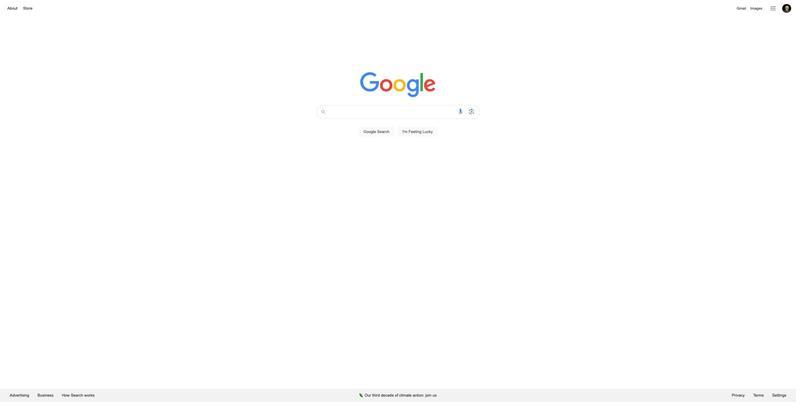 Task type: vqa. For each thing, say whether or not it's contained in the screenshot.
Search by image
yes



Task type: describe. For each thing, give the bounding box(es) containing it.
search by voice image
[[457, 108, 464, 115]]



Task type: locate. For each thing, give the bounding box(es) containing it.
google image
[[360, 72, 436, 98]]

search by image image
[[469, 108, 475, 115]]

None search field
[[6, 104, 791, 143]]



